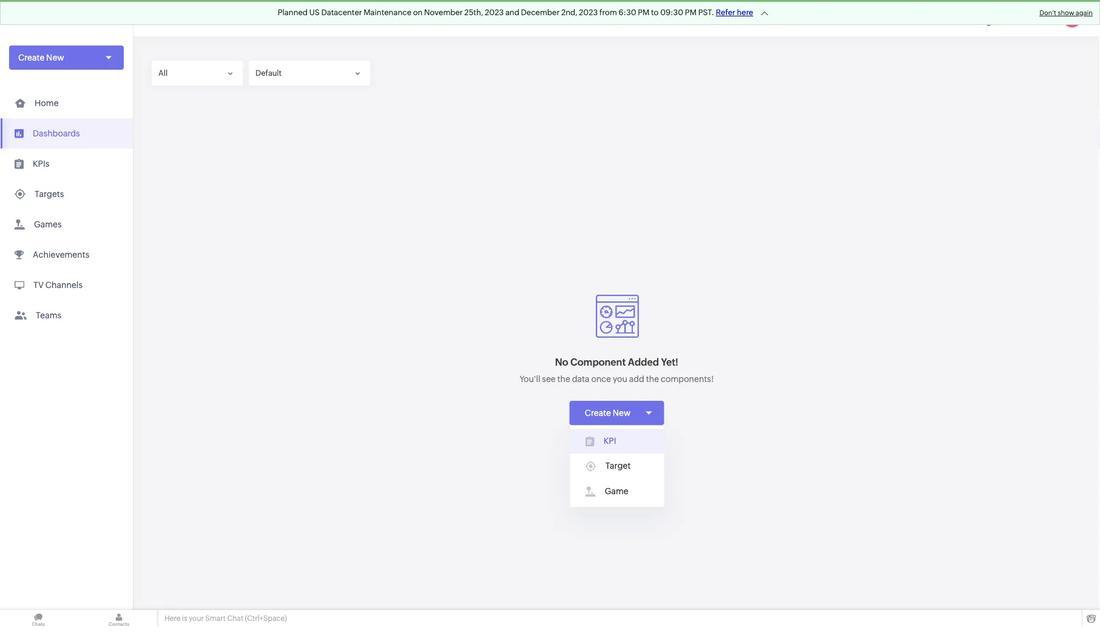 Task type: describe. For each thing, give the bounding box(es) containing it.
2nd,
[[561, 8, 578, 17]]

and
[[506, 8, 520, 17]]

1 horizontal spatial create new
[[585, 408, 631, 418]]

don't show again link
[[1040, 9, 1093, 17]]

is
[[182, 615, 187, 623]]

see
[[542, 374, 556, 384]]

maintenance
[[364, 8, 412, 17]]

1 2023 from the left
[[485, 8, 504, 17]]

components!
[[661, 374, 714, 384]]

chat
[[227, 615, 243, 623]]

planned
[[278, 8, 308, 17]]

2 the from the left
[[646, 374, 659, 384]]

datacenter
[[321, 8, 362, 17]]

kpis
[[33, 159, 49, 169]]

again
[[1076, 9, 1093, 17]]

home
[[35, 98, 59, 108]]

targets
[[35, 189, 64, 199]]

refer here link
[[716, 8, 753, 17]]

here is your smart chat (ctrl+space)
[[164, 615, 287, 623]]

6:30
[[619, 8, 636, 17]]

don't show again
[[1040, 9, 1093, 17]]

1 the from the left
[[558, 374, 570, 384]]

chats image
[[0, 611, 76, 628]]

yet!
[[661, 357, 679, 368]]

refer
[[716, 8, 736, 17]]

once
[[591, 374, 611, 384]]

list containing home
[[0, 88, 133, 331]]

you
[[613, 374, 628, 384]]

0 horizontal spatial new
[[46, 53, 64, 63]]

show
[[1058, 9, 1075, 17]]

planned us datacenter maintenance on november 25th, 2023 and december 2nd, 2023 from 6:30 pm to 09:30 pm pst. refer here
[[278, 8, 753, 17]]

december
[[521, 8, 560, 17]]

component
[[571, 357, 626, 368]]

target
[[606, 461, 631, 471]]

no
[[555, 357, 568, 368]]

tv
[[33, 280, 44, 290]]

add
[[629, 374, 645, 384]]



Task type: vqa. For each thing, say whether or not it's contained in the screenshot.
Targets
yes



Task type: locate. For each thing, give the bounding box(es) containing it.
on
[[413, 8, 423, 17]]

create up kpi
[[585, 408, 611, 418]]

1 horizontal spatial the
[[646, 374, 659, 384]]

create new down motivator at the left top of the page
[[18, 53, 64, 63]]

1 horizontal spatial 2023
[[579, 8, 598, 17]]

the
[[558, 374, 570, 384], [646, 374, 659, 384]]

(ctrl+space)
[[245, 615, 287, 623]]

game
[[605, 487, 629, 496]]

here
[[164, 615, 181, 623]]

games
[[34, 220, 62, 229]]

1 horizontal spatial pm
[[685, 8, 697, 17]]

0 horizontal spatial pm
[[638, 8, 650, 17]]

1 vertical spatial create new
[[585, 408, 631, 418]]

here
[[737, 8, 753, 17]]

25th,
[[465, 8, 483, 17]]

create new
[[18, 53, 64, 63], [585, 408, 631, 418]]

1 vertical spatial new
[[613, 408, 631, 418]]

2023 left and
[[485, 8, 504, 17]]

09:30
[[660, 8, 684, 17]]

channels
[[45, 280, 83, 290]]

0 horizontal spatial 2023
[[485, 8, 504, 17]]

tv channels
[[33, 280, 83, 290]]

data
[[572, 374, 590, 384]]

1 pm from the left
[[638, 8, 650, 17]]

0 vertical spatial create
[[18, 53, 44, 63]]

pst.
[[698, 8, 714, 17]]

1 vertical spatial create
[[585, 408, 611, 418]]

don't
[[1040, 9, 1057, 17]]

from
[[600, 8, 617, 17]]

smart
[[205, 615, 226, 623]]

contacts image
[[81, 611, 157, 628]]

teams
[[36, 311, 61, 320]]

2 pm from the left
[[685, 8, 697, 17]]

0 horizontal spatial the
[[558, 374, 570, 384]]

2023 right 2nd, at the right top of the page
[[579, 8, 598, 17]]

motivator
[[27, 13, 72, 24]]

1 horizontal spatial new
[[613, 408, 631, 418]]

us
[[309, 8, 320, 17]]

new down motivator at the left top of the page
[[46, 53, 64, 63]]

no component added yet!
[[555, 357, 679, 368]]

your
[[189, 615, 204, 623]]

0 vertical spatial create new
[[18, 53, 64, 63]]

pm
[[638, 8, 650, 17], [685, 8, 697, 17]]

to
[[651, 8, 659, 17]]

the right see
[[558, 374, 570, 384]]

new
[[46, 53, 64, 63], [613, 408, 631, 418]]

user image
[[1063, 8, 1082, 28]]

november
[[424, 8, 463, 17]]

the right add
[[646, 374, 659, 384]]

dashboards
[[33, 129, 80, 138]]

0 horizontal spatial create new
[[18, 53, 64, 63]]

kpi
[[604, 436, 616, 446]]

pm left pst.
[[685, 8, 697, 17]]

you'll
[[520, 374, 541, 384]]

achievements
[[33, 250, 89, 260]]

added
[[628, 357, 659, 368]]

new up kpi
[[613, 408, 631, 418]]

you'll see the data once you add the components!
[[520, 374, 714, 384]]

2023
[[485, 8, 504, 17], [579, 8, 598, 17]]

create new up kpi
[[585, 408, 631, 418]]

create
[[18, 53, 44, 63], [585, 408, 611, 418]]

2 2023 from the left
[[579, 8, 598, 17]]

0 vertical spatial new
[[46, 53, 64, 63]]

1 horizontal spatial create
[[585, 408, 611, 418]]

list
[[0, 88, 133, 331]]

pm left to
[[638, 8, 650, 17]]

create down motivator at the left top of the page
[[18, 53, 44, 63]]

0 horizontal spatial create
[[18, 53, 44, 63]]



